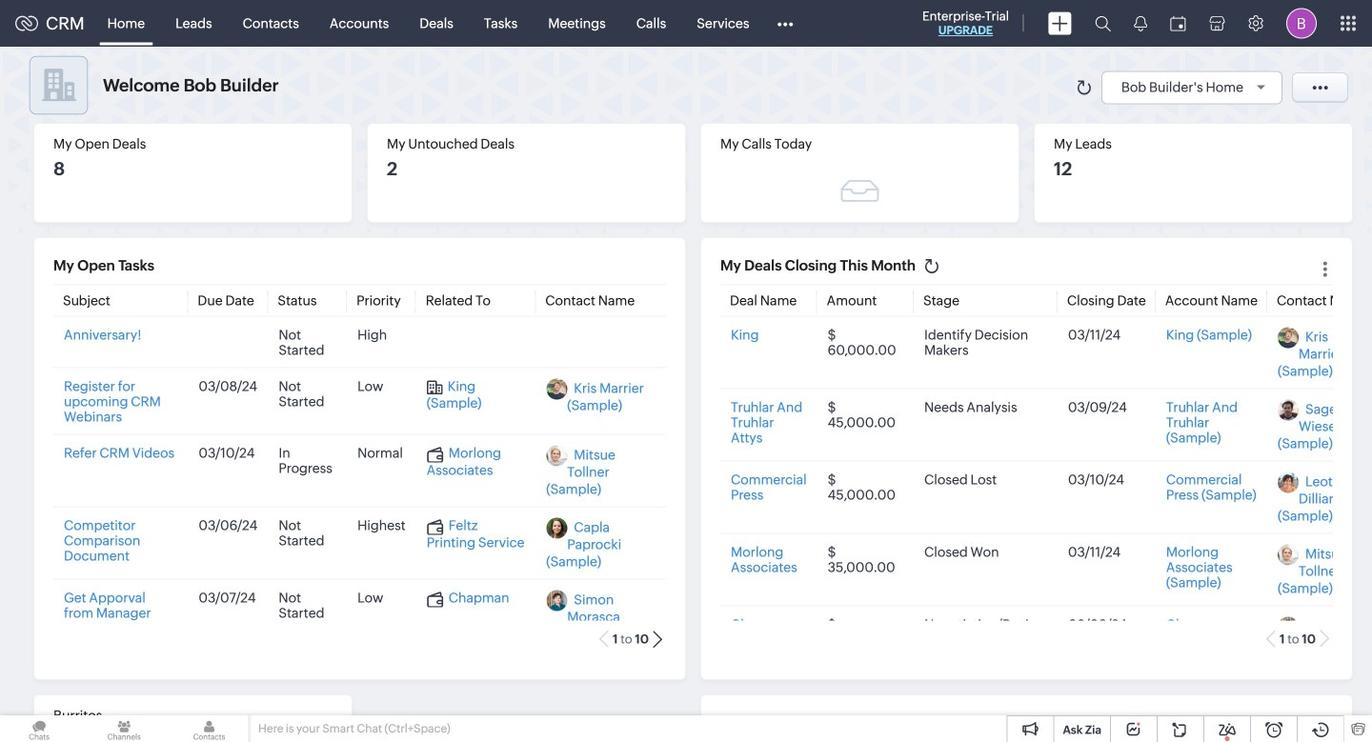 Task type: vqa. For each thing, say whether or not it's contained in the screenshot.
the (GMT -5:0) Eastern Standard Time (America/Nassau) option's Eastern
no



Task type: describe. For each thing, give the bounding box(es) containing it.
channels image
[[85, 716, 163, 742]]

chats image
[[0, 716, 78, 742]]

signals image
[[1134, 15, 1148, 31]]

search element
[[1084, 0, 1123, 47]]

create menu image
[[1048, 12, 1072, 35]]



Task type: locate. For each thing, give the bounding box(es) containing it.
Other Modules field
[[765, 8, 806, 39]]

signals element
[[1123, 0, 1159, 47]]

calendar image
[[1170, 16, 1187, 31]]

logo image
[[15, 16, 38, 31]]

profile image
[[1287, 8, 1317, 39]]

contacts image
[[170, 716, 248, 742]]

search image
[[1095, 15, 1111, 31]]

create menu element
[[1037, 0, 1084, 46]]

profile element
[[1275, 0, 1329, 46]]



